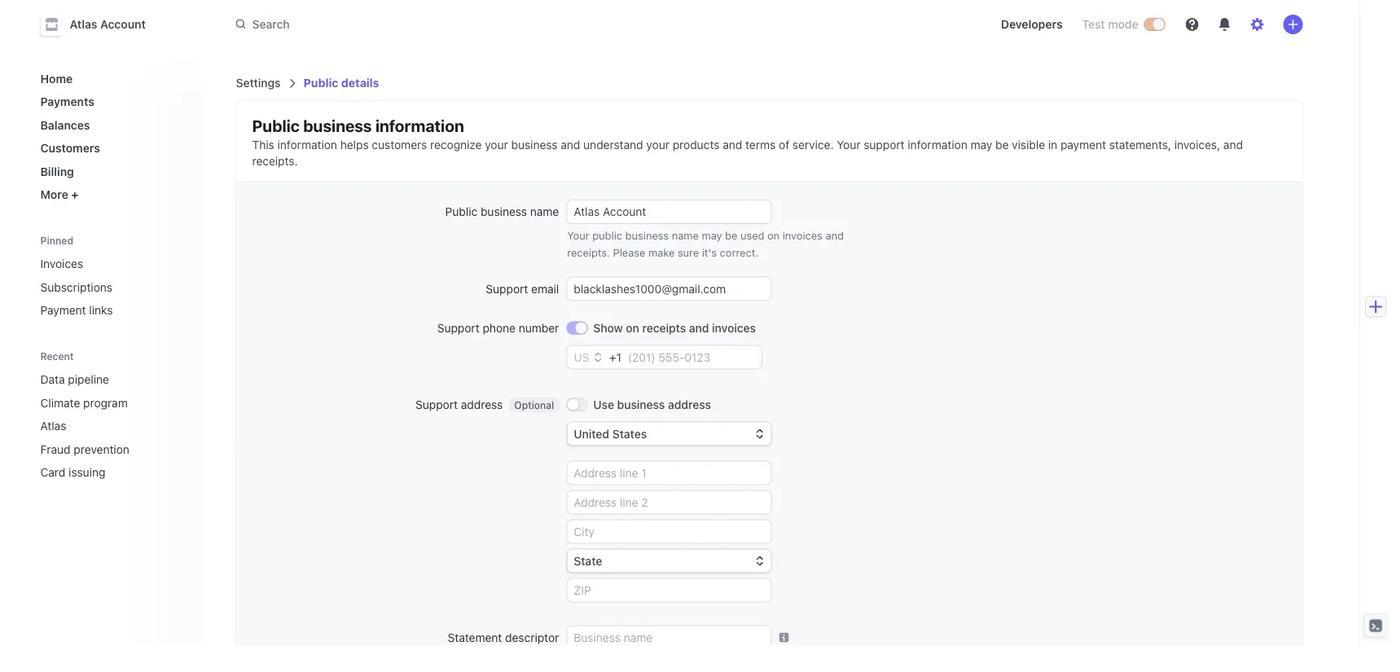Task type: vqa. For each thing, say whether or not it's contained in the screenshot.
THE RECENT NAVIGATION LINKS element
yes



Task type: locate. For each thing, give the bounding box(es) containing it.
invoices up support phone number 'telephone field'
[[712, 321, 756, 335]]

0 horizontal spatial information
[[278, 138, 337, 152]]

business up states
[[617, 398, 665, 411]]

receipts. down public at left
[[567, 246, 610, 259]]

settings image
[[1251, 18, 1264, 31]]

1 vertical spatial support
[[437, 321, 480, 335]]

name up the email
[[530, 205, 559, 218]]

2 horizontal spatial information
[[908, 138, 968, 152]]

help image
[[1186, 18, 1199, 31]]

+ down show
[[609, 350, 616, 364]]

Statement descriptor text field
[[567, 626, 771, 646]]

climate
[[40, 396, 80, 409]]

2 your from the left
[[647, 138, 670, 152]]

0 vertical spatial be
[[996, 138, 1009, 152]]

0 horizontal spatial your
[[567, 229, 590, 242]]

name
[[530, 205, 559, 218], [672, 229, 699, 242]]

business up make
[[625, 229, 669, 242]]

recent
[[40, 351, 74, 362]]

Public business name text field
[[567, 200, 771, 223]]

public up this
[[252, 116, 300, 135]]

visible
[[1012, 138, 1046, 152]]

email
[[531, 282, 559, 295]]

1 horizontal spatial on
[[768, 229, 780, 242]]

links
[[89, 304, 113, 317]]

1 horizontal spatial receipts.
[[567, 246, 610, 259]]

billing link
[[34, 158, 190, 185]]

invoices right used
[[783, 229, 823, 242]]

climate program
[[40, 396, 128, 409]]

atlas for atlas account
[[70, 18, 97, 31]]

0 horizontal spatial on
[[626, 321, 639, 335]]

2 horizontal spatial public
[[445, 205, 478, 218]]

information up customers
[[376, 116, 464, 135]]

balances link
[[34, 112, 190, 138]]

Support email text field
[[567, 278, 771, 300]]

united
[[574, 427, 610, 441]]

receipts. down this
[[252, 154, 298, 168]]

business up helps
[[303, 116, 372, 135]]

business for information
[[303, 116, 372, 135]]

public business information this information helps customers recognize your business and understand your products and terms of service. your support information may be visible in payment statements, invoices, and receipts.
[[252, 116, 1243, 168]]

1 vertical spatial be
[[725, 229, 738, 242]]

billing
[[40, 165, 74, 178]]

City text field
[[567, 520, 771, 543]]

0 horizontal spatial be
[[725, 229, 738, 242]]

1 vertical spatial may
[[702, 229, 722, 242]]

0 horizontal spatial may
[[702, 229, 722, 242]]

be inside your public business name may be used on invoices and receipts. please make sure it's correct.
[[725, 229, 738, 242]]

atlas left account
[[70, 18, 97, 31]]

on right used
[[768, 229, 780, 242]]

information right support
[[908, 138, 968, 152]]

business
[[303, 116, 372, 135], [511, 138, 558, 152], [481, 205, 527, 218], [625, 229, 669, 242], [617, 398, 665, 411]]

your left products
[[647, 138, 670, 152]]

atlas link
[[34, 413, 167, 439]]

support
[[486, 282, 528, 295], [437, 321, 480, 335], [416, 398, 458, 411]]

name up sure
[[672, 229, 699, 242]]

test mode
[[1083, 18, 1139, 31]]

1 vertical spatial public
[[252, 116, 300, 135]]

public
[[304, 76, 338, 90], [252, 116, 300, 135], [445, 205, 478, 218]]

support for support address
[[416, 398, 458, 411]]

support for support phone number
[[437, 321, 480, 335]]

pinned element
[[34, 251, 190, 323]]

on right show
[[626, 321, 639, 335]]

1 vertical spatial your
[[567, 229, 590, 242]]

and inside your public business name may be used on invoices and receipts. please make sure it's correct.
[[826, 229, 844, 242]]

1 horizontal spatial atlas
[[70, 18, 97, 31]]

0 vertical spatial receipts.
[[252, 154, 298, 168]]

atlas inside recent element
[[40, 419, 66, 433]]

payment
[[1061, 138, 1107, 152]]

notifications image
[[1219, 18, 1232, 31]]

pinned navigation links element
[[34, 227, 194, 323]]

Search text field
[[226, 10, 686, 39]]

support for support email
[[486, 282, 528, 295]]

1 horizontal spatial address
[[668, 398, 711, 411]]

be
[[996, 138, 1009, 152], [725, 229, 738, 242]]

climate program link
[[34, 389, 167, 416]]

0 vertical spatial support
[[486, 282, 528, 295]]

your
[[485, 138, 508, 152], [647, 138, 670, 152]]

helps
[[340, 138, 369, 152]]

1 horizontal spatial your
[[837, 138, 861, 152]]

0 horizontal spatial your
[[485, 138, 508, 152]]

your inside your public business name may be used on invoices and receipts. please make sure it's correct.
[[567, 229, 590, 242]]

payments link
[[34, 88, 190, 115]]

information right this
[[278, 138, 337, 152]]

1 horizontal spatial +
[[609, 350, 616, 364]]

1 vertical spatial atlas
[[40, 419, 66, 433]]

2 vertical spatial support
[[416, 398, 458, 411]]

support
[[864, 138, 905, 152]]

0 horizontal spatial +
[[71, 188, 79, 201]]

data pipeline
[[40, 373, 109, 386]]

phone
[[483, 321, 516, 335]]

subscriptions link
[[34, 274, 190, 300]]

1 horizontal spatial your
[[647, 138, 670, 152]]

your inside public business information this information helps customers recognize your business and understand your products and terms of service. your support information may be visible in payment statements, invoices, and receipts.
[[837, 138, 861, 152]]

+
[[71, 188, 79, 201], [609, 350, 616, 364]]

0 horizontal spatial public
[[252, 116, 300, 135]]

0 horizontal spatial atlas
[[40, 419, 66, 433]]

be left visible
[[996, 138, 1009, 152]]

2 address from the left
[[668, 398, 711, 411]]

and
[[561, 138, 580, 152], [723, 138, 743, 152], [1224, 138, 1243, 152], [826, 229, 844, 242], [689, 321, 709, 335]]

0 horizontal spatial receipts.
[[252, 154, 298, 168]]

1 your from the left
[[485, 138, 508, 152]]

+ 1
[[609, 350, 622, 364]]

may up it's
[[702, 229, 722, 242]]

0 vertical spatial atlas
[[70, 18, 97, 31]]

statement descriptor
[[448, 631, 559, 644]]

1 horizontal spatial name
[[672, 229, 699, 242]]

optional
[[514, 399, 554, 411]]

pipeline
[[68, 373, 109, 386]]

on
[[768, 229, 780, 242], [626, 321, 639, 335]]

this
[[252, 138, 274, 152]]

Address line 1 text field
[[567, 462, 771, 485]]

business for name
[[481, 205, 527, 218]]

business up public business name
[[511, 138, 558, 152]]

payment links link
[[34, 297, 190, 323]]

be up correct.
[[725, 229, 738, 242]]

receipts.
[[252, 154, 298, 168], [567, 246, 610, 259]]

address left optional
[[461, 398, 503, 411]]

data pipeline link
[[34, 366, 167, 393]]

1 vertical spatial name
[[672, 229, 699, 242]]

show
[[593, 321, 623, 335]]

0 vertical spatial public
[[304, 76, 338, 90]]

+ right "more"
[[71, 188, 79, 201]]

fraud prevention
[[40, 442, 129, 456]]

0 vertical spatial +
[[71, 188, 79, 201]]

core navigation links element
[[34, 65, 190, 208]]

invoices,
[[1175, 138, 1221, 152]]

number
[[519, 321, 559, 335]]

1 horizontal spatial information
[[376, 116, 464, 135]]

1 vertical spatial invoices
[[712, 321, 756, 335]]

home link
[[34, 65, 190, 92]]

receipts. inside your public business name may be used on invoices and receipts. please make sure it's correct.
[[567, 246, 610, 259]]

pinned
[[40, 235, 73, 246]]

0 horizontal spatial invoices
[[712, 321, 756, 335]]

may inside your public business name may be used on invoices and receipts. please make sure it's correct.
[[702, 229, 722, 242]]

public business name
[[445, 205, 559, 218]]

0 horizontal spatial address
[[461, 398, 503, 411]]

invoices
[[783, 229, 823, 242], [712, 321, 756, 335]]

test
[[1083, 18, 1105, 31]]

developers link
[[995, 11, 1070, 37]]

public left details
[[304, 76, 338, 90]]

public inside public business information this information helps customers recognize your business and understand your products and terms of service. your support information may be visible in payment statements, invoices, and receipts.
[[252, 116, 300, 135]]

subscriptions
[[40, 280, 112, 294]]

atlas account
[[70, 18, 146, 31]]

0 vertical spatial name
[[530, 205, 559, 218]]

business up support email
[[481, 205, 527, 218]]

your left public at left
[[567, 229, 590, 242]]

1 vertical spatial receipts.
[[567, 246, 610, 259]]

0 horizontal spatial name
[[530, 205, 559, 218]]

1 horizontal spatial be
[[996, 138, 1009, 152]]

2 vertical spatial public
[[445, 205, 478, 218]]

customers link
[[34, 135, 190, 161]]

1 vertical spatial on
[[626, 321, 639, 335]]

0 vertical spatial invoices
[[783, 229, 823, 242]]

0 vertical spatial on
[[768, 229, 780, 242]]

recent element
[[24, 366, 203, 486]]

atlas up fraud
[[40, 419, 66, 433]]

may left visible
[[971, 138, 993, 152]]

atlas inside 'button'
[[70, 18, 97, 31]]

public down recognize
[[445, 205, 478, 218]]

1 horizontal spatial may
[[971, 138, 993, 152]]

united states button
[[567, 423, 771, 445]]

1 horizontal spatial invoices
[[783, 229, 823, 242]]

program
[[83, 396, 128, 409]]

your left support
[[837, 138, 861, 152]]

public for information
[[252, 116, 300, 135]]

information
[[376, 116, 464, 135], [278, 138, 337, 152], [908, 138, 968, 152]]

1 horizontal spatial public
[[304, 76, 338, 90]]

address up united states dropdown button
[[668, 398, 711, 411]]

may inside public business information this information helps customers recognize your business and understand your products and terms of service. your support information may be visible in payment statements, invoices, and receipts.
[[971, 138, 993, 152]]

address
[[461, 398, 503, 411], [668, 398, 711, 411]]

0 vertical spatial may
[[971, 138, 993, 152]]

your right recognize
[[485, 138, 508, 152]]

0 vertical spatial your
[[837, 138, 861, 152]]



Task type: describe. For each thing, give the bounding box(es) containing it.
business for address
[[617, 398, 665, 411]]

invoices link
[[34, 251, 190, 277]]

issuing
[[69, 466, 105, 479]]

service.
[[793, 138, 834, 152]]

developers
[[1001, 18, 1063, 31]]

terms
[[746, 138, 776, 152]]

support phone number
[[437, 321, 559, 335]]

your public business name may be used on invoices and receipts. please make sure it's correct.
[[567, 229, 844, 259]]

balances
[[40, 118, 90, 132]]

recognize
[[430, 138, 482, 152]]

prevention
[[74, 442, 129, 456]]

fraud prevention link
[[34, 436, 167, 462]]

in
[[1049, 138, 1058, 152]]

Search search field
[[226, 10, 686, 39]]

used
[[741, 229, 765, 242]]

1 address from the left
[[461, 398, 503, 411]]

atlas account button
[[40, 13, 162, 36]]

mode
[[1108, 18, 1139, 31]]

card issuing
[[40, 466, 105, 479]]

statement
[[448, 631, 502, 644]]

it's
[[702, 246, 717, 259]]

data
[[40, 373, 65, 386]]

more
[[40, 188, 68, 201]]

ZIP text field
[[567, 579, 771, 602]]

card issuing link
[[34, 459, 167, 486]]

please
[[613, 246, 646, 259]]

invoices inside your public business name may be used on invoices and receipts. please make sure it's correct.
[[783, 229, 823, 242]]

support email
[[486, 282, 559, 295]]

Address line 2 text field
[[567, 491, 771, 514]]

settings link
[[236, 76, 281, 90]]

atlas for atlas
[[40, 419, 66, 433]]

united states
[[574, 427, 647, 441]]

support address
[[416, 398, 503, 411]]

invoices
[[40, 257, 83, 271]]

recent navigation links element
[[24, 343, 203, 486]]

payment
[[40, 304, 86, 317]]

receipts
[[642, 321, 686, 335]]

correct.
[[720, 246, 759, 259]]

1 vertical spatial +
[[609, 350, 616, 364]]

be inside public business information this information helps customers recognize your business and understand your products and terms of service. your support information may be visible in payment statements, invoices, and receipts.
[[996, 138, 1009, 152]]

of
[[779, 138, 790, 152]]

make
[[649, 246, 675, 259]]

payments
[[40, 95, 94, 108]]

customers
[[40, 141, 100, 155]]

show on receipts and invoices
[[593, 321, 756, 335]]

statements,
[[1110, 138, 1172, 152]]

public
[[593, 229, 623, 242]]

use
[[593, 398, 614, 411]]

understand
[[584, 138, 643, 152]]

payment links
[[40, 304, 113, 317]]

products
[[673, 138, 720, 152]]

+ inside core navigation links element
[[71, 188, 79, 201]]

Support phone number telephone field
[[622, 346, 762, 369]]

receipts. inside public business information this information helps customers recognize your business and understand your products and terms of service. your support information may be visible in payment statements, invoices, and receipts.
[[252, 154, 298, 168]]

card
[[40, 466, 65, 479]]

settings
[[236, 76, 281, 90]]

account
[[100, 18, 146, 31]]

more +
[[40, 188, 79, 201]]

business inside your public business name may be used on invoices and receipts. please make sure it's correct.
[[625, 229, 669, 242]]

name inside your public business name may be used on invoices and receipts. please make sure it's correct.
[[672, 229, 699, 242]]

descriptor
[[505, 631, 559, 644]]

search
[[252, 17, 290, 31]]

public for name
[[445, 205, 478, 218]]

public details
[[304, 76, 379, 90]]

on inside your public business name may be used on invoices and receipts. please make sure it's correct.
[[768, 229, 780, 242]]

1
[[616, 350, 622, 364]]

states
[[613, 427, 647, 441]]

use business address
[[593, 398, 711, 411]]

fraud
[[40, 442, 71, 456]]

home
[[40, 72, 73, 85]]

sure
[[678, 246, 699, 259]]

customers
[[372, 138, 427, 152]]

details
[[341, 76, 379, 90]]



